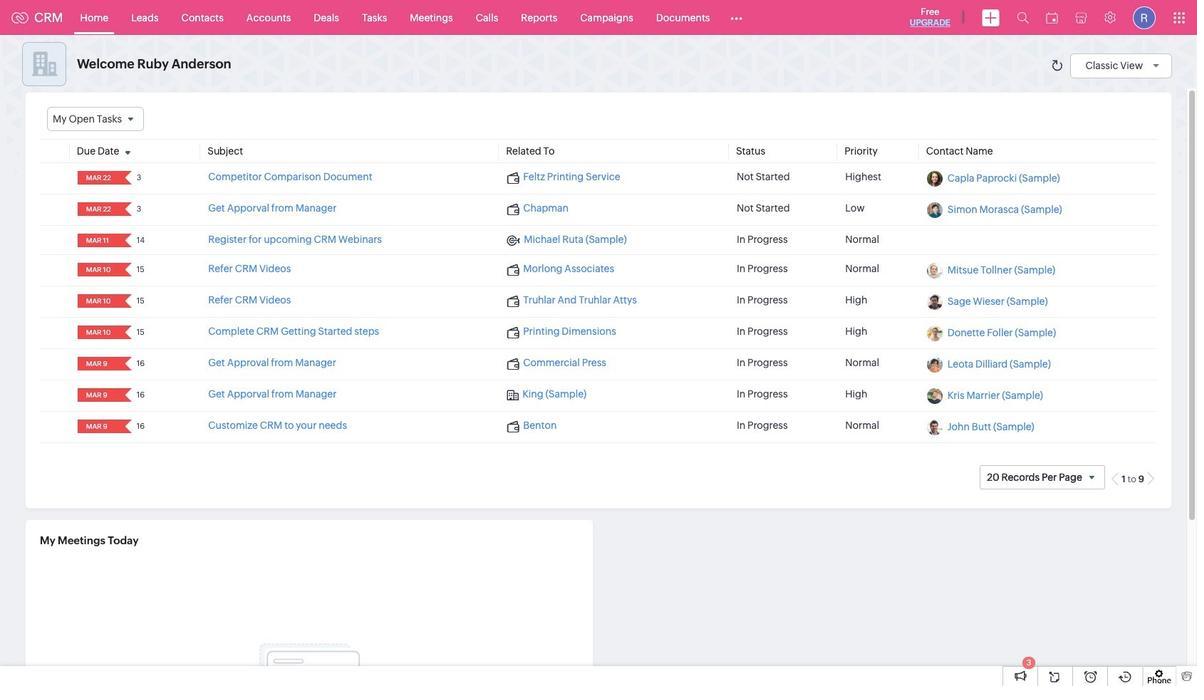 Task type: vqa. For each thing, say whether or not it's contained in the screenshot.
Search field
no



Task type: describe. For each thing, give the bounding box(es) containing it.
create menu element
[[974, 0, 1009, 35]]

search element
[[1009, 0, 1038, 35]]

calendar image
[[1046, 12, 1058, 23]]

profile element
[[1125, 0, 1165, 35]]

search image
[[1017, 11, 1029, 24]]



Task type: locate. For each thing, give the bounding box(es) containing it.
Other Modules field
[[722, 6, 752, 29]]

profile image
[[1133, 6, 1156, 29]]

create menu image
[[982, 9, 1000, 26]]

None field
[[47, 107, 144, 131], [82, 171, 115, 185], [82, 203, 115, 216], [82, 234, 115, 247], [82, 263, 115, 277], [82, 295, 115, 308], [82, 326, 115, 339], [82, 357, 115, 371], [82, 389, 115, 402], [82, 420, 115, 434], [47, 107, 144, 131], [82, 171, 115, 185], [82, 203, 115, 216], [82, 234, 115, 247], [82, 263, 115, 277], [82, 295, 115, 308], [82, 326, 115, 339], [82, 357, 115, 371], [82, 389, 115, 402], [82, 420, 115, 434]]

logo image
[[11, 12, 29, 23]]



